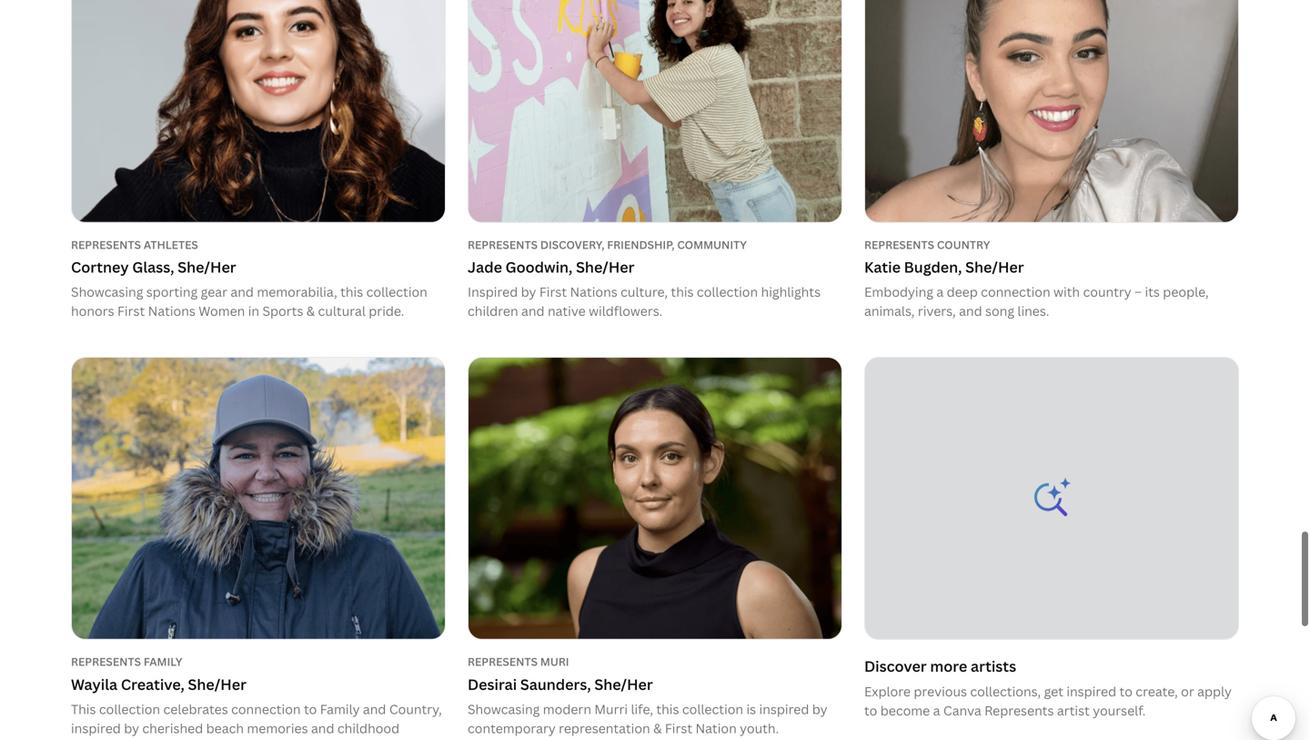 Task type: locate. For each thing, give the bounding box(es) containing it.
represents inside represents discovery, friendship, community jade goodwin, she/her
[[468, 237, 538, 252]]

1 vertical spatial first
[[117, 302, 145, 320]]

she/her up celebrates
[[188, 674, 247, 694]]

community
[[678, 237, 747, 252]]

2 horizontal spatial inspired
[[1067, 683, 1117, 700]]

collection up pride.
[[366, 283, 428, 301]]

collection down community
[[697, 283, 758, 301]]

by down goodwin,
[[521, 283, 537, 301]]

2 vertical spatial by
[[124, 719, 139, 737]]

its
[[1146, 283, 1161, 301]]

explore
[[865, 683, 911, 700]]

lessons.
[[71, 739, 120, 740]]

discovery,
[[541, 237, 605, 252]]

connection for wayila creative, she/her
[[231, 700, 301, 718]]

apply
[[1198, 683, 1232, 700]]

represents
[[985, 702, 1055, 719]]

1 horizontal spatial nations
[[570, 283, 618, 301]]

nations inside showcasing sporting gear and memorabilia, this collection honors first nations women in sports & cultural pride.
[[148, 302, 196, 320]]

and down the deep at the top right of page
[[959, 302, 983, 320]]

0 vertical spatial &
[[307, 302, 315, 320]]

become
[[881, 702, 931, 719]]

0 vertical spatial inspired
[[1067, 683, 1117, 700]]

goodwin,
[[506, 257, 573, 277]]

0 vertical spatial first
[[540, 283, 567, 301]]

1 vertical spatial inspired
[[760, 700, 810, 718]]

nations up native
[[570, 283, 618, 301]]

represents up the cortney
[[71, 237, 141, 252]]

in
[[248, 302, 259, 320]]

honors
[[71, 302, 114, 320]]

by inside "inspired by first nations culture, this collection highlights children and native wildflowers."
[[521, 283, 537, 301]]

showcasing inside showcasing sporting gear and memorabilia, this collection honors first nations women in sports & cultural pride.
[[71, 283, 143, 301]]

first up native
[[540, 283, 567, 301]]

this for jade goodwin, she/her
[[671, 283, 694, 301]]

collection up nation
[[683, 700, 744, 718]]

a
[[937, 283, 944, 301], [934, 702, 941, 719]]

rivers,
[[918, 302, 956, 320]]

this inside showcasing sporting gear and memorabilia, this collection honors first nations women in sports & cultural pride.
[[341, 283, 363, 301]]

this right culture,
[[671, 283, 694, 301]]

connection up "memories"
[[231, 700, 301, 718]]

she/her inside represents muri desirai saunders, she/her
[[595, 674, 653, 694]]

by right the is
[[813, 700, 828, 718]]

& inside showcasing sporting gear and memorabilia, this collection honors first nations women in sports & cultural pride.
[[307, 302, 315, 320]]

1 vertical spatial connection
[[231, 700, 301, 718]]

a inside explore previous collections, get inspired to create, or apply to become a canva represents artist yourself.
[[934, 702, 941, 719]]

represents up katie
[[865, 237, 935, 252]]

represents up wayila
[[71, 654, 141, 669]]

0 horizontal spatial to
[[304, 700, 317, 718]]

showcasing
[[71, 283, 143, 301], [468, 700, 540, 718]]

to down explore
[[865, 702, 878, 719]]

2 vertical spatial inspired
[[71, 719, 121, 737]]

inspired by first nations culture, this collection highlights children and native wildflowers.
[[468, 283, 821, 320]]

inspired up lessons.
[[71, 719, 121, 737]]

&
[[307, 302, 315, 320], [654, 719, 662, 737]]

represents inside represents family wayila creative, she/her
[[71, 654, 141, 669]]

this for cortney glass, she/her
[[341, 283, 363, 301]]

2 horizontal spatial to
[[1120, 683, 1133, 700]]

1 horizontal spatial first
[[540, 283, 567, 301]]

country
[[937, 237, 991, 252]]

and up childhood
[[363, 700, 386, 718]]

connection
[[981, 283, 1051, 301], [231, 700, 301, 718]]

she/her inside represents country katie bugden, she/her
[[966, 257, 1025, 277]]

2 vertical spatial first
[[665, 719, 693, 737]]

first right honors
[[117, 302, 145, 320]]

she/her down the country
[[966, 257, 1025, 277]]

connection up song
[[981, 283, 1051, 301]]

represents inside represents athletes cortney glass, she/her
[[71, 237, 141, 252]]

nations down "sporting"
[[148, 302, 196, 320]]

inspired inside showcasing modern murri life, this collection is inspired by contemporary representation & first nation youth.
[[760, 700, 810, 718]]

culture,
[[621, 283, 668, 301]]

connection inside embodying a deep connection with country – its people, animals, rivers, and song lines.
[[981, 283, 1051, 301]]

& right representation
[[654, 719, 662, 737]]

represents for cortney glass, she/her
[[71, 237, 141, 252]]

1 horizontal spatial &
[[654, 719, 662, 737]]

a down previous
[[934, 702, 941, 719]]

to inside this collection celebrates connection to family and country, inspired by cherished beach memories and childhood lessons.
[[304, 700, 317, 718]]

inspired up youth.
[[760, 700, 810, 718]]

represents family wayila creative, she/her
[[71, 654, 247, 694]]

song
[[986, 302, 1015, 320]]

to
[[1120, 683, 1133, 700], [304, 700, 317, 718], [865, 702, 878, 719]]

0 horizontal spatial first
[[117, 302, 145, 320]]

she/her for desirai saunders, she/her
[[595, 674, 653, 694]]

she/her up gear
[[178, 257, 236, 277]]

represents for jade goodwin, she/her
[[468, 237, 538, 252]]

1 horizontal spatial by
[[521, 283, 537, 301]]

friendship,
[[607, 237, 675, 252]]

represents inside represents country katie bugden, she/her
[[865, 237, 935, 252]]

2 horizontal spatial first
[[665, 719, 693, 737]]

0 vertical spatial nations
[[570, 283, 618, 301]]

collections,
[[971, 683, 1041, 700]]

to up yourself.
[[1120, 683, 1133, 700]]

she/her inside represents athletes cortney glass, she/her
[[178, 257, 236, 277]]

0 horizontal spatial inspired
[[71, 719, 121, 737]]

showcasing up honors
[[71, 283, 143, 301]]

cherished
[[142, 719, 203, 737]]

celebrates
[[163, 700, 228, 718]]

inspired
[[468, 283, 518, 301]]

and up the in
[[231, 283, 254, 301]]

a up the rivers,
[[937, 283, 944, 301]]

with
[[1054, 283, 1081, 301]]

family
[[144, 654, 182, 669]]

collection down creative,
[[99, 700, 160, 718]]

discover
[[865, 657, 927, 676]]

discover more artists
[[865, 657, 1017, 676]]

to left family
[[304, 700, 317, 718]]

contemporary
[[468, 719, 556, 737]]

represents
[[71, 237, 141, 252], [468, 237, 538, 252], [865, 237, 935, 252], [71, 654, 141, 669], [468, 654, 538, 669]]

women
[[199, 302, 245, 320]]

embodying
[[865, 283, 934, 301]]

& down memorabilia,
[[307, 302, 315, 320]]

0 vertical spatial a
[[937, 283, 944, 301]]

previous
[[914, 683, 968, 700]]

0 horizontal spatial &
[[307, 302, 315, 320]]

she/her up murri
[[595, 674, 653, 694]]

1 vertical spatial showcasing
[[468, 700, 540, 718]]

connection inside this collection celebrates connection to family and country, inspired by cherished beach memories and childhood lessons.
[[231, 700, 301, 718]]

nations
[[570, 283, 618, 301], [148, 302, 196, 320]]

0 horizontal spatial showcasing
[[71, 283, 143, 301]]

get
[[1045, 683, 1064, 700]]

first inside "inspired by first nations culture, this collection highlights children and native wildflowers."
[[540, 283, 567, 301]]

children
[[468, 302, 519, 320]]

this
[[341, 283, 363, 301], [671, 283, 694, 301], [657, 700, 679, 718]]

first inside showcasing sporting gear and memorabilia, this collection honors first nations women in sports & cultural pride.
[[117, 302, 145, 320]]

inspired
[[1067, 683, 1117, 700], [760, 700, 810, 718], [71, 719, 121, 737]]

this up cultural
[[341, 283, 363, 301]]

0 horizontal spatial connection
[[231, 700, 301, 718]]

youth.
[[740, 719, 779, 737]]

0 horizontal spatial nations
[[148, 302, 196, 320]]

this
[[71, 700, 96, 718]]

lines.
[[1018, 302, 1050, 320]]

1 vertical spatial &
[[654, 719, 662, 737]]

showcasing inside showcasing modern murri life, this collection is inspired by contemporary representation & first nation youth.
[[468, 700, 540, 718]]

this inside "inspired by first nations culture, this collection highlights children and native wildflowers."
[[671, 283, 694, 301]]

1 vertical spatial by
[[813, 700, 828, 718]]

she/her down discovery,
[[576, 257, 635, 277]]

1 vertical spatial nations
[[148, 302, 196, 320]]

1 horizontal spatial inspired
[[760, 700, 810, 718]]

0 horizontal spatial by
[[124, 719, 139, 737]]

0 vertical spatial by
[[521, 283, 537, 301]]

by
[[521, 283, 537, 301], [813, 700, 828, 718], [124, 719, 139, 737]]

2 horizontal spatial by
[[813, 700, 828, 718]]

and
[[231, 283, 254, 301], [522, 302, 545, 320], [959, 302, 983, 320], [363, 700, 386, 718], [311, 719, 335, 737]]

1 horizontal spatial showcasing
[[468, 700, 540, 718]]

first left nation
[[665, 719, 693, 737]]

collection inside this collection celebrates connection to family and country, inspired by cherished beach memories and childhood lessons.
[[99, 700, 160, 718]]

represents up desirai
[[468, 654, 538, 669]]

–
[[1135, 283, 1142, 301]]

she/her
[[178, 257, 236, 277], [576, 257, 635, 277], [966, 257, 1025, 277], [188, 674, 247, 694], [595, 674, 653, 694]]

artists
[[971, 657, 1017, 676]]

0 vertical spatial connection
[[981, 283, 1051, 301]]

nation
[[696, 719, 737, 737]]

1 horizontal spatial connection
[[981, 283, 1051, 301]]

represents for desirai saunders, she/her
[[468, 654, 538, 669]]

represents inside represents muri desirai saunders, she/her
[[468, 654, 538, 669]]

represents discovery, friendship, community jade goodwin, she/her
[[468, 237, 747, 277]]

this right life,
[[657, 700, 679, 718]]

she/her for katie bugden, she/her
[[966, 257, 1025, 277]]

inspired up artist
[[1067, 683, 1117, 700]]

represents muri desirai saunders, she/her
[[468, 654, 653, 694]]

representation
[[559, 719, 651, 737]]

0 vertical spatial showcasing
[[71, 283, 143, 301]]

or
[[1182, 683, 1195, 700]]

sporting
[[146, 283, 198, 301]]

collection
[[366, 283, 428, 301], [697, 283, 758, 301], [99, 700, 160, 718], [683, 700, 744, 718]]

and left native
[[522, 302, 545, 320]]

showcasing up contemporary
[[468, 700, 540, 718]]

by left cherished
[[124, 719, 139, 737]]

she/her inside represents family wayila creative, she/her
[[188, 674, 247, 694]]

1 vertical spatial a
[[934, 702, 941, 719]]

represents up jade
[[468, 237, 538, 252]]

katie
[[865, 257, 901, 277]]

first
[[540, 283, 567, 301], [117, 302, 145, 320], [665, 719, 693, 737]]



Task type: describe. For each thing, give the bounding box(es) containing it.
this inside showcasing modern murri life, this collection is inspired by contemporary representation & first nation youth.
[[657, 700, 679, 718]]

represents country katie bugden, she/her
[[865, 237, 1025, 277]]

deep
[[947, 283, 978, 301]]

animals,
[[865, 302, 915, 320]]

cortney
[[71, 257, 129, 277]]

showcasing sporting gear and memorabilia, this collection honors first nations women in sports & cultural pride.
[[71, 283, 428, 320]]

family
[[320, 700, 360, 718]]

yourself.
[[1093, 702, 1146, 719]]

memorabilia,
[[257, 283, 337, 301]]

connection for katie bugden, she/her
[[981, 283, 1051, 301]]

cultural
[[318, 302, 366, 320]]

memories
[[247, 719, 308, 737]]

pride.
[[369, 302, 404, 320]]

create,
[[1136, 683, 1179, 700]]

highlights
[[761, 283, 821, 301]]

beach
[[206, 719, 244, 737]]

nations inside "inspired by first nations culture, this collection highlights children and native wildflowers."
[[570, 283, 618, 301]]

she/her inside represents discovery, friendship, community jade goodwin, she/her
[[576, 257, 635, 277]]

bugden,
[[905, 257, 963, 277]]

gear
[[201, 283, 228, 301]]

and inside showcasing sporting gear and memorabilia, this collection honors first nations women in sports & cultural pride.
[[231, 283, 254, 301]]

artist
[[1058, 702, 1090, 719]]

she/her for cortney glass, she/her
[[178, 257, 236, 277]]

showcasing modern murri life, this collection is inspired by contemporary representation & first nation youth.
[[468, 700, 828, 737]]

and inside "inspired by first nations culture, this collection highlights children and native wildflowers."
[[522, 302, 545, 320]]

showcasing for desirai
[[468, 700, 540, 718]]

country,
[[389, 700, 442, 718]]

collection inside "inspired by first nations culture, this collection highlights children and native wildflowers."
[[697, 283, 758, 301]]

inspired inside explore previous collections, get inspired to create, or apply to become a canva represents artist yourself.
[[1067, 683, 1117, 700]]

wayila
[[71, 674, 118, 694]]

glass,
[[132, 257, 174, 277]]

saunders,
[[521, 674, 591, 694]]

creative,
[[121, 674, 185, 694]]

canva
[[944, 702, 982, 719]]

collection inside showcasing sporting gear and memorabilia, this collection honors first nations women in sports & cultural pride.
[[366, 283, 428, 301]]

jade
[[468, 257, 502, 277]]

is
[[747, 700, 757, 718]]

collection inside showcasing modern murri life, this collection is inspired by contemporary representation & first nation youth.
[[683, 700, 744, 718]]

athletes
[[144, 237, 198, 252]]

people,
[[1164, 283, 1209, 301]]

embodying a deep connection with country – its people, animals, rivers, and song lines.
[[865, 283, 1209, 320]]

murri
[[595, 700, 628, 718]]

this collection celebrates connection to family and country, inspired by cherished beach memories and childhood lessons.
[[71, 700, 442, 740]]

inspired inside this collection celebrates connection to family and country, inspired by cherished beach memories and childhood lessons.
[[71, 719, 121, 737]]

desirai
[[468, 674, 517, 694]]

1 horizontal spatial to
[[865, 702, 878, 719]]

represents athletes cortney glass, she/her
[[71, 237, 236, 277]]

native
[[548, 302, 586, 320]]

represents for katie bugden, she/her
[[865, 237, 935, 252]]

sports
[[263, 302, 304, 320]]

she/her for wayila creative, she/her
[[188, 674, 247, 694]]

first inside showcasing modern murri life, this collection is inspired by contemporary representation & first nation youth.
[[665, 719, 693, 737]]

wildflowers.
[[589, 302, 663, 320]]

country
[[1084, 283, 1132, 301]]

childhood
[[338, 719, 400, 737]]

by inside showcasing modern murri life, this collection is inspired by contemporary representation & first nation youth.
[[813, 700, 828, 718]]

& inside showcasing modern murri life, this collection is inspired by contemporary representation & first nation youth.
[[654, 719, 662, 737]]

muri
[[541, 654, 569, 669]]

a inside embodying a deep connection with country – its people, animals, rivers, and song lines.
[[937, 283, 944, 301]]

represents for wayila creative, she/her
[[71, 654, 141, 669]]

and down family
[[311, 719, 335, 737]]

explore previous collections, get inspired to create, or apply to become a canva represents artist yourself.
[[865, 683, 1232, 719]]

and inside embodying a deep connection with country – its people, animals, rivers, and song lines.
[[959, 302, 983, 320]]

showcasing for cortney
[[71, 283, 143, 301]]

life,
[[631, 700, 654, 718]]

more
[[931, 657, 968, 676]]

by inside this collection celebrates connection to family and country, inspired by cherished beach memories and childhood lessons.
[[124, 719, 139, 737]]

modern
[[543, 700, 592, 718]]



Task type: vqa. For each thing, say whether or not it's contained in the screenshot.
THE CREATE to the middle
no



